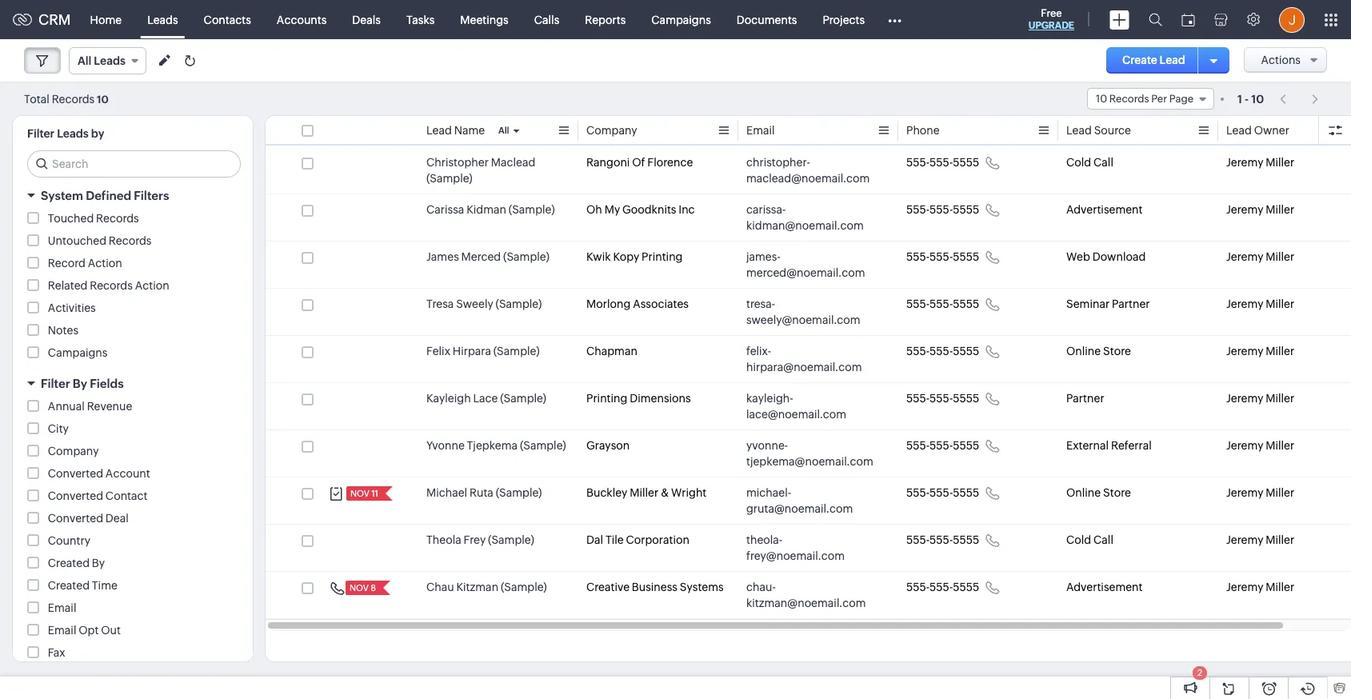 Task type: locate. For each thing, give the bounding box(es) containing it.
converted deal
[[48, 512, 129, 525]]

crm
[[38, 11, 71, 28]]

all inside all leads 'field'
[[78, 54, 91, 67]]

miller for yvonne- tjepkema@noemail.com
[[1267, 439, 1295, 452]]

10 for 1 - 10
[[1252, 92, 1265, 105]]

555-555-5555 for christopher- maclead@noemail.com
[[907, 156, 980, 169]]

1 vertical spatial cold call
[[1067, 534, 1114, 547]]

kayleigh- lace@noemail.com link
[[747, 391, 875, 423]]

2 horizontal spatial 10
[[1252, 92, 1265, 105]]

records left the per on the top right
[[1110, 93, 1150, 105]]

0 horizontal spatial campaigns
[[48, 347, 108, 359]]

2 online store from the top
[[1067, 487, 1132, 499]]

campaigns right reports
[[652, 13, 711, 26]]

2 cold call from the top
[[1067, 534, 1114, 547]]

navigation
[[1273, 87, 1328, 110]]

christopher- maclead@noemail.com
[[747, 156, 870, 185]]

1 vertical spatial online store
[[1067, 487, 1132, 499]]

10 5555 from the top
[[954, 581, 980, 594]]

miller for james- merced@noemail.com
[[1267, 251, 1295, 263]]

(sample) for michael ruta (sample)
[[496, 487, 542, 499]]

5555 for carissa- kidman@noemail.com
[[954, 203, 980, 216]]

(sample) inside christopher maclead (sample)
[[427, 172, 473, 185]]

filter for filter by fields
[[41, 377, 70, 391]]

referral
[[1112, 439, 1152, 452]]

4 5555 from the top
[[954, 298, 980, 311]]

converted up country
[[48, 512, 103, 525]]

1 vertical spatial nov
[[350, 584, 369, 593]]

call for christopher- maclead@noemail.com
[[1094, 156, 1114, 169]]

1 vertical spatial filter
[[41, 377, 70, 391]]

8 5555 from the top
[[954, 487, 980, 499]]

create menu element
[[1101, 0, 1140, 39]]

9 555-555-5555 from the top
[[907, 534, 980, 547]]

5 555-555-5555 from the top
[[907, 345, 980, 358]]

created time
[[48, 580, 118, 592]]

maclead@noemail.com
[[747, 172, 870, 185]]

0 vertical spatial converted
[[48, 467, 103, 480]]

lace
[[473, 392, 498, 405]]

search element
[[1140, 0, 1173, 39]]

all for all leads
[[78, 54, 91, 67]]

created for created by
[[48, 557, 90, 570]]

partner right seminar
[[1113, 298, 1151, 311]]

10 555-555-5555 from the top
[[907, 581, 980, 594]]

555-555-5555 for james- merced@noemail.com
[[907, 251, 980, 263]]

online store for michael- gruta@noemail.com
[[1067, 487, 1132, 499]]

records up filter leads by
[[52, 92, 95, 105]]

company
[[587, 124, 638, 137], [48, 445, 99, 458]]

external
[[1067, 439, 1110, 452]]

system
[[41, 189, 83, 203]]

1 vertical spatial campaigns
[[48, 347, 108, 359]]

online store
[[1067, 345, 1132, 358], [1067, 487, 1132, 499]]

dimensions
[[630, 392, 691, 405]]

miller for michael- gruta@noemail.com
[[1267, 487, 1295, 499]]

0 vertical spatial partner
[[1113, 298, 1151, 311]]

0 vertical spatial leads
[[147, 13, 178, 26]]

555-555-5555
[[907, 156, 980, 169], [907, 203, 980, 216], [907, 251, 980, 263], [907, 298, 980, 311], [907, 345, 980, 358], [907, 392, 980, 405], [907, 439, 980, 452], [907, 487, 980, 499], [907, 534, 980, 547], [907, 581, 980, 594]]

michael ruta (sample)
[[427, 487, 542, 499]]

2 jeremy from the top
[[1227, 203, 1264, 216]]

store for michael- gruta@noemail.com
[[1104, 487, 1132, 499]]

store down seminar partner
[[1104, 345, 1132, 358]]

james merced (sample) link
[[427, 249, 550, 265]]

(sample) right kitzman
[[501, 581, 547, 594]]

1 vertical spatial email
[[48, 602, 76, 615]]

records for total
[[52, 92, 95, 105]]

cold for christopher- maclead@noemail.com
[[1067, 156, 1092, 169]]

555-555-5555 for theola- frey@noemail.com
[[907, 534, 980, 547]]

kwik
[[587, 251, 611, 263]]

3 555-555-5555 from the top
[[907, 251, 980, 263]]

chau kitzman (sample) link
[[427, 580, 547, 596]]

9 jeremy from the top
[[1227, 534, 1264, 547]]

(sample) down christopher
[[427, 172, 473, 185]]

1 converted from the top
[[48, 467, 103, 480]]

miller for theola- frey@noemail.com
[[1267, 534, 1295, 547]]

michael ruta (sample) link
[[427, 485, 542, 501]]

nov inside 'link'
[[351, 489, 370, 499]]

jeremy for carissa- kidman@noemail.com
[[1227, 203, 1264, 216]]

cold call
[[1067, 156, 1114, 169], [1067, 534, 1114, 547]]

nov 8
[[350, 584, 376, 593]]

online down the external
[[1067, 487, 1102, 499]]

company down city
[[48, 445, 99, 458]]

Search text field
[[28, 151, 240, 177]]

6 jeremy miller from the top
[[1227, 392, 1295, 405]]

lead inside button
[[1160, 54, 1186, 66]]

2 store from the top
[[1104, 487, 1132, 499]]

jeremy miller
[[1227, 156, 1295, 169], [1227, 203, 1295, 216], [1227, 251, 1295, 263], [1227, 298, 1295, 311], [1227, 345, 1295, 358], [1227, 392, 1295, 405], [1227, 439, 1295, 452], [1227, 487, 1295, 499], [1227, 534, 1295, 547], [1227, 581, 1295, 594]]

(sample) right hirpara
[[494, 345, 540, 358]]

(sample) for carissa kidman (sample)
[[509, 203, 555, 216]]

frey@noemail.com
[[747, 550, 845, 563]]

by inside dropdown button
[[73, 377, 87, 391]]

1 vertical spatial converted
[[48, 490, 103, 503]]

0 vertical spatial by
[[73, 377, 87, 391]]

1 horizontal spatial 10
[[1097, 93, 1108, 105]]

tasks
[[407, 13, 435, 26]]

0 vertical spatial all
[[78, 54, 91, 67]]

records down defined
[[96, 212, 139, 225]]

my
[[605, 203, 621, 216]]

(sample) right frey
[[488, 534, 535, 547]]

1 online from the top
[[1067, 345, 1102, 358]]

2 created from the top
[[48, 580, 90, 592]]

8 555-555-5555 from the top
[[907, 487, 980, 499]]

0 vertical spatial advertisement
[[1067, 203, 1143, 216]]

(sample) right merced
[[504, 251, 550, 263]]

chau
[[427, 581, 454, 594]]

printing right the kopy
[[642, 251, 683, 263]]

felix- hirpara@noemail.com link
[[747, 343, 875, 375]]

christopher- maclead@noemail.com link
[[747, 154, 875, 187]]

lead down 1
[[1227, 124, 1253, 137]]

chau-
[[747, 581, 776, 594]]

0 vertical spatial cold
[[1067, 156, 1092, 169]]

jeremy miller for yvonne- tjepkema@noemail.com
[[1227, 439, 1295, 452]]

online for felix- hirpara@noemail.com
[[1067, 345, 1102, 358]]

10 right -
[[1252, 92, 1265, 105]]

nov left 11
[[351, 489, 370, 499]]

4 jeremy from the top
[[1227, 298, 1264, 311]]

2 horizontal spatial leads
[[147, 13, 178, 26]]

online store down seminar partner
[[1067, 345, 1132, 358]]

2 converted from the top
[[48, 490, 103, 503]]

filters
[[134, 189, 169, 203]]

michael
[[427, 487, 468, 499]]

1 cold call from the top
[[1067, 156, 1114, 169]]

1 created from the top
[[48, 557, 90, 570]]

1 vertical spatial created
[[48, 580, 90, 592]]

0 vertical spatial cold call
[[1067, 156, 1114, 169]]

5 jeremy miller from the top
[[1227, 345, 1295, 358]]

1 vertical spatial cold
[[1067, 534, 1092, 547]]

filter up 'annual'
[[41, 377, 70, 391]]

nov left the 8
[[350, 584, 369, 593]]

felix
[[427, 345, 451, 358]]

lead
[[1160, 54, 1186, 66], [427, 124, 452, 137], [1067, 124, 1093, 137], [1227, 124, 1253, 137]]

jeremy for james- merced@noemail.com
[[1227, 251, 1264, 263]]

all up maclead
[[499, 126, 510, 135]]

6 jeremy from the top
[[1227, 392, 1264, 405]]

1 vertical spatial advertisement
[[1067, 581, 1143, 594]]

miller for tresa- sweely@noemail.com
[[1267, 298, 1295, 311]]

leads inside leads 'link'
[[147, 13, 178, 26]]

2 5555 from the top
[[954, 203, 980, 216]]

create menu image
[[1110, 10, 1130, 29]]

rangoni of florence
[[587, 156, 693, 169]]

0 vertical spatial nov
[[351, 489, 370, 499]]

michael- gruta@noemail.com link
[[747, 485, 875, 517]]

1 advertisement from the top
[[1067, 203, 1143, 216]]

by up annual revenue on the bottom of the page
[[73, 377, 87, 391]]

cold call for theola- frey@noemail.com
[[1067, 534, 1114, 547]]

2 jeremy miller from the top
[[1227, 203, 1295, 216]]

store down external referral
[[1104, 487, 1132, 499]]

5555 for james- merced@noemail.com
[[954, 251, 980, 263]]

6 555-555-5555 from the top
[[907, 392, 980, 405]]

campaigns inside campaigns link
[[652, 13, 711, 26]]

0 vertical spatial company
[[587, 124, 638, 137]]

1 5555 from the top
[[954, 156, 980, 169]]

converted up converted contact
[[48, 467, 103, 480]]

online down seminar
[[1067, 345, 1102, 358]]

theola frey (sample)
[[427, 534, 535, 547]]

0 vertical spatial campaigns
[[652, 13, 711, 26]]

1 - 10
[[1238, 92, 1265, 105]]

miller for felix- hirpara@noemail.com
[[1267, 345, 1295, 358]]

2 vertical spatial converted
[[48, 512, 103, 525]]

all for all
[[499, 126, 510, 135]]

email up christopher-
[[747, 124, 775, 137]]

2 555-555-5555 from the top
[[907, 203, 980, 216]]

Other Modules field
[[878, 7, 913, 32]]

lead for lead source
[[1067, 124, 1093, 137]]

1 vertical spatial action
[[135, 279, 169, 292]]

1 store from the top
[[1104, 345, 1132, 358]]

(sample) for felix hirpara (sample)
[[494, 345, 540, 358]]

leads inside all leads 'field'
[[94, 54, 126, 67]]

8
[[371, 584, 376, 593]]

online store down external referral
[[1067, 487, 1132, 499]]

1 vertical spatial store
[[1104, 487, 1132, 499]]

2 advertisement from the top
[[1067, 581, 1143, 594]]

country
[[48, 535, 90, 548]]

10 up lead source
[[1097, 93, 1108, 105]]

campaigns
[[652, 13, 711, 26], [48, 347, 108, 359]]

1 horizontal spatial campaigns
[[652, 13, 711, 26]]

8 jeremy miller from the top
[[1227, 487, 1295, 499]]

documents link
[[724, 0, 810, 39]]

(sample) inside "link"
[[520, 439, 566, 452]]

3 jeremy miller from the top
[[1227, 251, 1295, 263]]

store for felix- hirpara@noemail.com
[[1104, 345, 1132, 358]]

0 vertical spatial online store
[[1067, 345, 1132, 358]]

row group
[[266, 147, 1352, 620]]

partner up the external
[[1067, 392, 1105, 405]]

created for created time
[[48, 580, 90, 592]]

james merced (sample)
[[427, 251, 550, 263]]

leads link
[[135, 0, 191, 39]]

5 jeremy from the top
[[1227, 345, 1264, 358]]

0 vertical spatial online
[[1067, 345, 1102, 358]]

converted account
[[48, 467, 150, 480]]

contacts
[[204, 13, 251, 26]]

email up fax
[[48, 624, 76, 637]]

action up related records action at the left top of the page
[[88, 257, 122, 270]]

0 vertical spatial filter
[[27, 127, 55, 140]]

(sample) right sweely
[[496, 298, 542, 311]]

1 jeremy from the top
[[1227, 156, 1264, 169]]

(sample) for christopher maclead (sample)
[[427, 172, 473, 185]]

leads right the home
[[147, 13, 178, 26]]

hirpara
[[453, 345, 491, 358]]

converted for converted account
[[48, 467, 103, 480]]

kwik kopy printing
[[587, 251, 683, 263]]

converted for converted deal
[[48, 512, 103, 525]]

lead for lead owner
[[1227, 124, 1253, 137]]

2 call from the top
[[1094, 534, 1114, 547]]

lead left source
[[1067, 124, 1093, 137]]

web
[[1067, 251, 1091, 263]]

10 Records Per Page field
[[1088, 88, 1215, 110]]

555-555-5555 for michael- gruta@noemail.com
[[907, 487, 980, 499]]

7 5555 from the top
[[954, 439, 980, 452]]

felix- hirpara@noemail.com
[[747, 345, 863, 374]]

miller for kayleigh- lace@noemail.com
[[1267, 392, 1295, 405]]

9 jeremy miller from the top
[[1227, 534, 1295, 547]]

filter inside dropdown button
[[41, 377, 70, 391]]

accounts
[[277, 13, 327, 26]]

wright
[[672, 487, 707, 499]]

activities
[[48, 302, 96, 315]]

1 online store from the top
[[1067, 345, 1132, 358]]

jeremy miller for james- merced@noemail.com
[[1227, 251, 1295, 263]]

1 horizontal spatial partner
[[1113, 298, 1151, 311]]

0 horizontal spatial printing
[[587, 392, 628, 405]]

1 vertical spatial online
[[1067, 487, 1102, 499]]

1 555-555-5555 from the top
[[907, 156, 980, 169]]

10 jeremy miller from the top
[[1227, 581, 1295, 594]]

10 up the by
[[97, 93, 109, 105]]

nov 11 link
[[347, 487, 380, 501]]

records down touched records
[[109, 235, 152, 247]]

1 horizontal spatial all
[[499, 126, 510, 135]]

leads down home link
[[94, 54, 126, 67]]

kayleigh-
[[747, 392, 794, 405]]

sweely
[[456, 298, 494, 311]]

meetings
[[461, 13, 509, 26]]

8 jeremy from the top
[[1227, 487, 1264, 499]]

records down record action
[[90, 279, 133, 292]]

0 vertical spatial store
[[1104, 345, 1132, 358]]

3 jeremy from the top
[[1227, 251, 1264, 263]]

3 converted from the top
[[48, 512, 103, 525]]

1 horizontal spatial company
[[587, 124, 638, 137]]

yvonne tjepkema (sample)
[[427, 439, 566, 452]]

3 5555 from the top
[[954, 251, 980, 263]]

external referral
[[1067, 439, 1152, 452]]

10 inside total records 10
[[97, 93, 109, 105]]

leads for filter leads by
[[57, 127, 89, 140]]

system defined filters
[[41, 189, 169, 203]]

converted for converted contact
[[48, 490, 103, 503]]

email down created time
[[48, 602, 76, 615]]

2 online from the top
[[1067, 487, 1102, 499]]

fax
[[48, 647, 65, 660]]

1 jeremy miller from the top
[[1227, 156, 1295, 169]]

0 horizontal spatial action
[[88, 257, 122, 270]]

created down created by
[[48, 580, 90, 592]]

(sample) right lace
[[501, 392, 547, 405]]

0 vertical spatial created
[[48, 557, 90, 570]]

created down country
[[48, 557, 90, 570]]

0 horizontal spatial partner
[[1067, 392, 1105, 405]]

record
[[48, 257, 85, 270]]

jeremy for chau- kitzman@noemail.com
[[1227, 581, 1264, 594]]

records
[[52, 92, 95, 105], [1110, 93, 1150, 105], [96, 212, 139, 225], [109, 235, 152, 247], [90, 279, 133, 292]]

555-555-5555 for kayleigh- lace@noemail.com
[[907, 392, 980, 405]]

converted up the converted deal
[[48, 490, 103, 503]]

2 cold from the top
[[1067, 534, 1092, 547]]

printing up grayson
[[587, 392, 628, 405]]

6 5555 from the top
[[954, 392, 980, 405]]

0 horizontal spatial company
[[48, 445, 99, 458]]

records inside field
[[1110, 93, 1150, 105]]

all up total records 10 at left
[[78, 54, 91, 67]]

phone
[[907, 124, 940, 137]]

4 555-555-5555 from the top
[[907, 298, 980, 311]]

kidman
[[467, 203, 507, 216]]

campaigns down "notes"
[[48, 347, 108, 359]]

lead right create
[[1160, 54, 1186, 66]]

fields
[[90, 377, 124, 391]]

1 vertical spatial leads
[[94, 54, 126, 67]]

leads for all leads
[[94, 54, 126, 67]]

cold for theola- frey@noemail.com
[[1067, 534, 1092, 547]]

lead for lead name
[[427, 124, 452, 137]]

7 555-555-5555 from the top
[[907, 439, 980, 452]]

account
[[106, 467, 150, 480]]

7 jeremy miller from the top
[[1227, 439, 1295, 452]]

1 vertical spatial call
[[1094, 534, 1114, 547]]

tile
[[606, 534, 624, 547]]

carissa- kidman@noemail.com link
[[747, 202, 875, 234]]

action down untouched records
[[135, 279, 169, 292]]

10 inside 10 records per page field
[[1097, 93, 1108, 105]]

5555 for theola- frey@noemail.com
[[954, 534, 980, 547]]

online store for felix- hirpara@noemail.com
[[1067, 345, 1132, 358]]

1 horizontal spatial action
[[135, 279, 169, 292]]

(sample) right ruta in the bottom of the page
[[496, 487, 542, 499]]

5 5555 from the top
[[954, 345, 980, 358]]

jeremy miller for carissa- kidman@noemail.com
[[1227, 203, 1295, 216]]

0 horizontal spatial leads
[[57, 127, 89, 140]]

0 vertical spatial printing
[[642, 251, 683, 263]]

tresa sweely (sample) link
[[427, 296, 542, 312]]

4 jeremy miller from the top
[[1227, 298, 1295, 311]]

per
[[1152, 93, 1168, 105]]

printing
[[642, 251, 683, 263], [587, 392, 628, 405]]

filter down the total
[[27, 127, 55, 140]]

untouched records
[[48, 235, 152, 247]]

miller for carissa- kidman@noemail.com
[[1267, 203, 1295, 216]]

morlong associates
[[587, 298, 689, 311]]

profile image
[[1280, 7, 1306, 32]]

lead left name
[[427, 124, 452, 137]]

jeremy for theola- frey@noemail.com
[[1227, 534, 1264, 547]]

jeremy for kayleigh- lace@noemail.com
[[1227, 392, 1264, 405]]

defined
[[86, 189, 131, 203]]

jeremy for tresa- sweely@noemail.com
[[1227, 298, 1264, 311]]

10 jeremy from the top
[[1227, 581, 1264, 594]]

7 jeremy from the top
[[1227, 439, 1264, 452]]

felix hirpara (sample) link
[[427, 343, 540, 359]]

grayson
[[587, 439, 630, 452]]

by up time
[[92, 557, 105, 570]]

(sample) right kidman
[[509, 203, 555, 216]]

crm link
[[13, 11, 71, 28]]

upgrade
[[1029, 20, 1075, 31]]

1 vertical spatial by
[[92, 557, 105, 570]]

1 horizontal spatial leads
[[94, 54, 126, 67]]

0 vertical spatial action
[[88, 257, 122, 270]]

2 vertical spatial leads
[[57, 127, 89, 140]]

miller for chau- kitzman@noemail.com
[[1267, 581, 1295, 594]]

0 horizontal spatial by
[[73, 377, 87, 391]]

0 vertical spatial call
[[1094, 156, 1114, 169]]

1 vertical spatial all
[[499, 126, 510, 135]]

call for theola- frey@noemail.com
[[1094, 534, 1114, 547]]

leads left the by
[[57, 127, 89, 140]]

(sample) right tjepkema
[[520, 439, 566, 452]]

1 cold from the top
[[1067, 156, 1092, 169]]

9 5555 from the top
[[954, 534, 980, 547]]

1 horizontal spatial by
[[92, 557, 105, 570]]

1 call from the top
[[1094, 156, 1114, 169]]

kayleigh lace (sample)
[[427, 392, 547, 405]]

theola
[[427, 534, 462, 547]]

0 horizontal spatial 10
[[97, 93, 109, 105]]

call
[[1094, 156, 1114, 169], [1094, 534, 1114, 547]]

company up rangoni
[[587, 124, 638, 137]]

0 horizontal spatial all
[[78, 54, 91, 67]]



Task type: vqa. For each thing, say whether or not it's contained in the screenshot.


Task type: describe. For each thing, give the bounding box(es) containing it.
projects link
[[810, 0, 878, 39]]

profile element
[[1270, 0, 1315, 39]]

tresa-
[[747, 298, 776, 311]]

deal
[[106, 512, 129, 525]]

5555 for kayleigh- lace@noemail.com
[[954, 392, 980, 405]]

records for touched
[[96, 212, 139, 225]]

documents
[[737, 13, 798, 26]]

morlong
[[587, 298, 631, 311]]

5555 for tresa- sweely@noemail.com
[[954, 298, 980, 311]]

All Leads field
[[69, 47, 146, 74]]

5555 for michael- gruta@noemail.com
[[954, 487, 980, 499]]

home
[[90, 13, 122, 26]]

jeremy miller for theola- frey@noemail.com
[[1227, 534, 1295, 547]]

creative
[[587, 581, 630, 594]]

carissa kidman (sample) link
[[427, 202, 555, 218]]

calls
[[534, 13, 560, 26]]

miller for christopher- maclead@noemail.com
[[1267, 156, 1295, 169]]

chau- kitzman@noemail.com link
[[747, 580, 875, 612]]

christopher maclead (sample)
[[427, 156, 536, 185]]

jeremy for michael- gruta@noemail.com
[[1227, 487, 1264, 499]]

555-555-5555 for yvonne- tjepkema@noemail.com
[[907, 439, 980, 452]]

kayleigh
[[427, 392, 471, 405]]

online for michael- gruta@noemail.com
[[1067, 487, 1102, 499]]

2
[[1198, 668, 1203, 678]]

source
[[1095, 124, 1132, 137]]

jeremy for christopher- maclead@noemail.com
[[1227, 156, 1264, 169]]

(sample) for chau kitzman (sample)
[[501, 581, 547, 594]]

accounts link
[[264, 0, 340, 39]]

felix-
[[747, 345, 772, 358]]

opt
[[79, 624, 99, 637]]

1 vertical spatial company
[[48, 445, 99, 458]]

lead owner
[[1227, 124, 1290, 137]]

row group containing christopher maclead (sample)
[[266, 147, 1352, 620]]

contact
[[106, 490, 148, 503]]

christopher
[[427, 156, 489, 169]]

(sample) for theola frey (sample)
[[488, 534, 535, 547]]

created by
[[48, 557, 105, 570]]

kitzman@noemail.com
[[747, 597, 867, 610]]

jeremy miller for felix- hirpara@noemail.com
[[1227, 345, 1295, 358]]

555-555-5555 for carissa- kidman@noemail.com
[[907, 203, 980, 216]]

(sample) for tresa sweely (sample)
[[496, 298, 542, 311]]

maclead
[[491, 156, 536, 169]]

chapman
[[587, 345, 638, 358]]

jeremy for felix- hirpara@noemail.com
[[1227, 345, 1264, 358]]

555-555-5555 for chau- kitzman@noemail.com
[[907, 581, 980, 594]]

10 for total records 10
[[97, 93, 109, 105]]

by for created
[[92, 557, 105, 570]]

tjepkema
[[467, 439, 518, 452]]

kopy
[[613, 251, 640, 263]]

1 horizontal spatial printing
[[642, 251, 683, 263]]

james-
[[747, 251, 781, 263]]

free upgrade
[[1029, 7, 1075, 31]]

seminar
[[1067, 298, 1110, 311]]

rangoni
[[587, 156, 630, 169]]

city
[[48, 423, 69, 435]]

kayleigh- lace@noemail.com
[[747, 392, 847, 421]]

reports
[[585, 13, 626, 26]]

jeremy miller for tresa- sweely@noemail.com
[[1227, 298, 1295, 311]]

related records action
[[48, 279, 169, 292]]

tresa
[[427, 298, 454, 311]]

yvonne tjepkema (sample) link
[[427, 438, 566, 454]]

corporation
[[626, 534, 690, 547]]

associates
[[633, 298, 689, 311]]

advertisement for carissa- kidman@noemail.com
[[1067, 203, 1143, 216]]

of
[[633, 156, 646, 169]]

1 vertical spatial printing
[[587, 392, 628, 405]]

5555 for yvonne- tjepkema@noemail.com
[[954, 439, 980, 452]]

projects
[[823, 13, 865, 26]]

jeremy miller for kayleigh- lace@noemail.com
[[1227, 392, 1295, 405]]

tresa sweely (sample)
[[427, 298, 542, 311]]

yvonne- tjepkema@noemail.com link
[[747, 438, 875, 470]]

5555 for chau- kitzman@noemail.com
[[954, 581, 980, 594]]

nov for chau
[[350, 584, 369, 593]]

florence
[[648, 156, 693, 169]]

filter leads by
[[27, 127, 104, 140]]

create lead
[[1123, 54, 1186, 66]]

jeremy miller for chau- kitzman@noemail.com
[[1227, 581, 1295, 594]]

advertisement for chau- kitzman@noemail.com
[[1067, 581, 1143, 594]]

cold call for christopher- maclead@noemail.com
[[1067, 156, 1114, 169]]

records for related
[[90, 279, 133, 292]]

5555 for felix- hirpara@noemail.com
[[954, 345, 980, 358]]

total
[[24, 92, 49, 105]]

converted contact
[[48, 490, 148, 503]]

goodknits
[[623, 203, 677, 216]]

annual
[[48, 400, 85, 413]]

james- merced@noemail.com link
[[747, 249, 875, 281]]

by for filter
[[73, 377, 87, 391]]

reports link
[[573, 0, 639, 39]]

jeremy miller for michael- gruta@noemail.com
[[1227, 487, 1295, 499]]

hirpara@noemail.com
[[747, 361, 863, 374]]

owner
[[1255, 124, 1290, 137]]

christopher-
[[747, 156, 811, 169]]

page
[[1170, 93, 1194, 105]]

meetings link
[[448, 0, 522, 39]]

nov 11
[[351, 489, 379, 499]]

calls link
[[522, 0, 573, 39]]

filter for filter leads by
[[27, 127, 55, 140]]

5555 for christopher- maclead@noemail.com
[[954, 156, 980, 169]]

frey
[[464, 534, 486, 547]]

calendar image
[[1182, 13, 1196, 26]]

jeremy for yvonne- tjepkema@noemail.com
[[1227, 439, 1264, 452]]

james- merced@noemail.com
[[747, 251, 866, 279]]

revenue
[[87, 400, 132, 413]]

(sample) for yvonne tjepkema (sample)
[[520, 439, 566, 452]]

theola-
[[747, 534, 783, 547]]

1 vertical spatial partner
[[1067, 392, 1105, 405]]

tresa- sweely@noemail.com
[[747, 298, 861, 327]]

records for untouched
[[109, 235, 152, 247]]

oh
[[587, 203, 603, 216]]

systems
[[680, 581, 724, 594]]

0 vertical spatial email
[[747, 124, 775, 137]]

carissa- kidman@noemail.com
[[747, 203, 864, 232]]

total records 10
[[24, 92, 109, 105]]

nov for michael
[[351, 489, 370, 499]]

filter by fields button
[[13, 370, 253, 398]]

records for 10
[[1110, 93, 1150, 105]]

by
[[91, 127, 104, 140]]

web download
[[1067, 251, 1146, 263]]

email opt out
[[48, 624, 121, 637]]

2 vertical spatial email
[[48, 624, 76, 637]]

(sample) for james merced (sample)
[[504, 251, 550, 263]]

notes
[[48, 324, 78, 337]]

(sample) for kayleigh lace (sample)
[[501, 392, 547, 405]]

search image
[[1149, 13, 1163, 26]]

555-555-5555 for tresa- sweely@noemail.com
[[907, 298, 980, 311]]

jeremy miller for christopher- maclead@noemail.com
[[1227, 156, 1295, 169]]

dal
[[587, 534, 604, 547]]

carissa-
[[747, 203, 786, 216]]

555-555-5555 for felix- hirpara@noemail.com
[[907, 345, 980, 358]]



